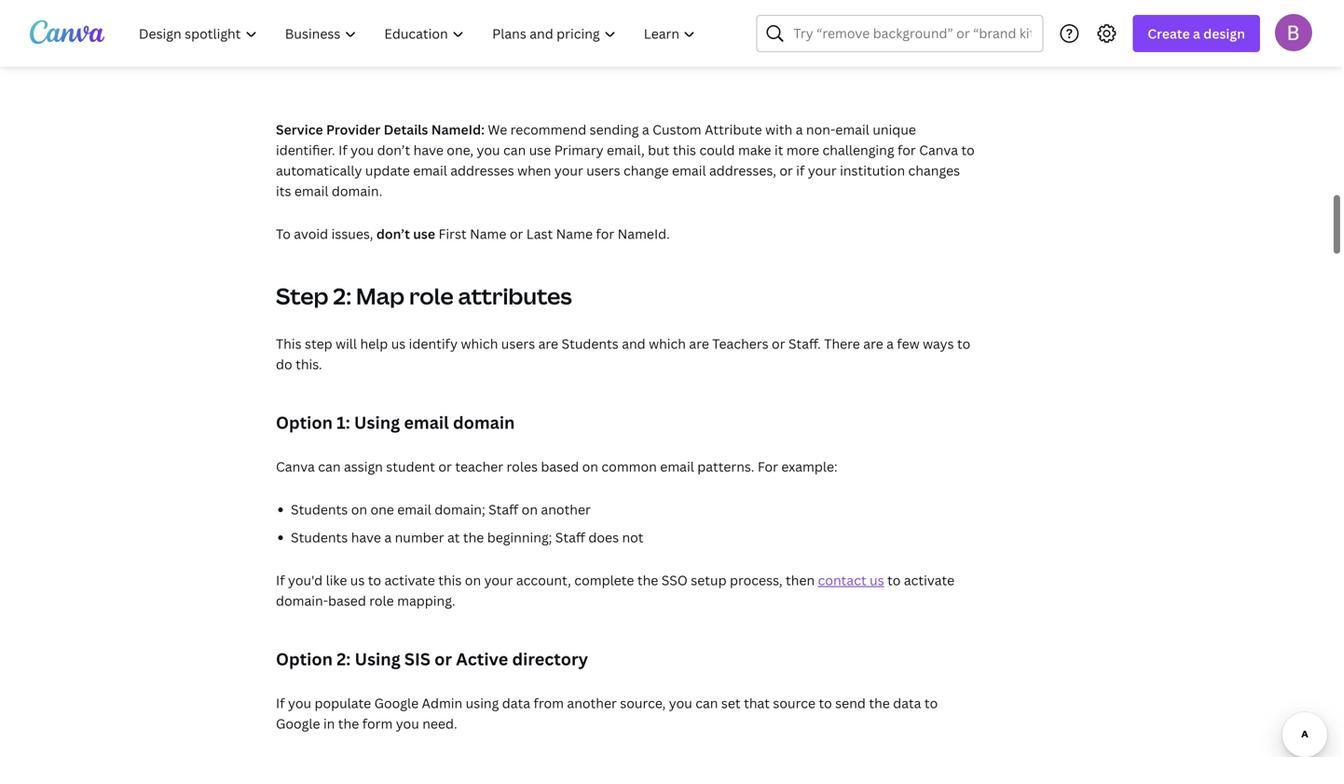 Task type: locate. For each thing, give the bounding box(es) containing it.
role
[[409, 281, 454, 311], [369, 592, 394, 610]]

or left the staff.
[[772, 335, 785, 353]]

0 vertical spatial have
[[414, 141, 444, 159]]

its
[[276, 182, 291, 200]]

0 vertical spatial this
[[673, 141, 696, 159]]

role left 'mapping.'
[[369, 592, 394, 610]]

addresses,
[[709, 162, 776, 179]]

another
[[541, 501, 591, 519], [567, 695, 617, 712]]

1 horizontal spatial users
[[587, 162, 620, 179]]

which right identify
[[461, 335, 498, 353]]

this up 'mapping.'
[[438, 572, 462, 589]]

0 vertical spatial use
[[529, 141, 551, 159]]

1 horizontal spatial name
[[556, 225, 593, 243]]

0 vertical spatial can
[[503, 141, 526, 159]]

source,
[[620, 695, 666, 712]]

1 horizontal spatial based
[[541, 458, 579, 476]]

your
[[555, 162, 583, 179], [808, 162, 837, 179], [484, 572, 513, 589]]

1 horizontal spatial data
[[893, 695, 921, 712]]

0 horizontal spatial staff
[[489, 501, 519, 519]]

don't up update
[[377, 141, 410, 159]]

option up populate
[[276, 648, 333, 671]]

based inside "to activate domain-based role mapping."
[[328, 592, 366, 610]]

make
[[738, 141, 771, 159]]

option for option 2: using sis or active directory
[[276, 648, 333, 671]]

a left design
[[1193, 25, 1201, 42]]

number
[[395, 529, 444, 547]]

0 horizontal spatial data
[[502, 695, 530, 712]]

1 vertical spatial can
[[318, 458, 341, 476]]

email up student
[[404, 411, 449, 434]]

which
[[461, 335, 498, 353], [649, 335, 686, 353]]

if down 'provider'
[[338, 141, 347, 159]]

a up but
[[642, 121, 649, 138]]

us
[[391, 335, 406, 353], [350, 572, 365, 589], [870, 572, 884, 589]]

to
[[962, 141, 975, 159], [957, 335, 971, 353], [368, 572, 381, 589], [888, 572, 901, 589], [819, 695, 832, 712], [925, 695, 938, 712]]

contact us link
[[818, 572, 884, 589]]

another down canva can assign student or teacher roles based on common email patterns. for example:
[[541, 501, 591, 519]]

can left set
[[696, 695, 718, 712]]

0 horizontal spatial role
[[369, 592, 394, 610]]

if
[[338, 141, 347, 159], [276, 572, 285, 589], [276, 695, 285, 712]]

2: up populate
[[337, 648, 351, 671]]

you
[[351, 141, 374, 159], [477, 141, 500, 159], [288, 695, 311, 712], [669, 695, 692, 712], [396, 715, 419, 733]]

2 vertical spatial can
[[696, 695, 718, 712]]

2: left map
[[333, 281, 351, 311]]

0 vertical spatial 2:
[[333, 281, 351, 311]]

for left 'nameid.'
[[596, 225, 615, 243]]

change
[[624, 162, 669, 179]]

are down the attributes
[[538, 335, 558, 353]]

or right the sis
[[435, 648, 452, 671]]

using for sis
[[355, 648, 401, 671]]

unique
[[873, 121, 916, 138]]

attributes
[[458, 281, 572, 311]]

which right the and
[[649, 335, 686, 353]]

attribute
[[705, 121, 762, 138]]

if you populate google admin using data from another source, you can set that source to send the data to google in the form you need.
[[276, 695, 938, 733]]

2 vertical spatial if
[[276, 695, 285, 712]]

patterns.
[[698, 458, 755, 476]]

email
[[836, 121, 870, 138], [413, 162, 447, 179], [672, 162, 706, 179], [294, 182, 329, 200], [404, 411, 449, 434], [660, 458, 694, 476], [397, 501, 431, 519]]

0 horizontal spatial for
[[596, 225, 615, 243]]

1 vertical spatial role
[[369, 592, 394, 610]]

1 vertical spatial students
[[291, 501, 348, 519]]

if inside if you populate google admin using data from another source, you can set that source to send the data to google in the form you need.
[[276, 695, 285, 712]]

students
[[562, 335, 619, 353], [291, 501, 348, 519], [291, 529, 348, 547]]

students down assign
[[291, 501, 348, 519]]

activate
[[385, 572, 435, 589], [904, 572, 955, 589]]

admin
[[422, 695, 463, 712]]

don't right issues,
[[376, 225, 410, 243]]

use left first
[[413, 225, 435, 243]]

have down details
[[414, 141, 444, 159]]

1 name from the left
[[470, 225, 507, 243]]

canva left assign
[[276, 458, 315, 476]]

1 vertical spatial canva
[[276, 458, 315, 476]]

users down email,
[[587, 162, 620, 179]]

name right last
[[556, 225, 593, 243]]

from
[[534, 695, 564, 712]]

based
[[541, 458, 579, 476], [328, 592, 366, 610]]

1 vertical spatial for
[[596, 225, 615, 243]]

staff up beginning;
[[489, 501, 519, 519]]

us right like
[[350, 572, 365, 589]]

active
[[456, 648, 508, 671]]

have
[[414, 141, 444, 159], [351, 529, 381, 547]]

this down custom
[[673, 141, 696, 159]]

1 horizontal spatial have
[[414, 141, 444, 159]]

students for students have a number at the beginning; staff does not
[[291, 529, 348, 547]]

0 vertical spatial staff
[[489, 501, 519, 519]]

0 horizontal spatial users
[[501, 335, 535, 353]]

1 horizontal spatial staff
[[555, 529, 585, 547]]

for down unique
[[898, 141, 916, 159]]

0 horizontal spatial have
[[351, 529, 381, 547]]

have down one
[[351, 529, 381, 547]]

a left few
[[887, 335, 894, 353]]

bob builder image
[[1275, 14, 1313, 51]]

to inside we recommend sending a custom attribute with a non-email unique identifier. if you don't have one, you can use primary email, but this could make it more challenging for canva to automatically update email addresses when your users change email addresses, or if your institution changes its email domain.
[[962, 141, 975, 159]]

1 horizontal spatial this
[[673, 141, 696, 159]]

if left populate
[[276, 695, 285, 712]]

can
[[503, 141, 526, 159], [318, 458, 341, 476], [696, 695, 718, 712]]

1 vertical spatial option
[[276, 648, 333, 671]]

option for option 1: using email domain
[[276, 411, 333, 434]]

for
[[898, 141, 916, 159], [596, 225, 615, 243]]

details
[[384, 121, 428, 138]]

us right help
[[391, 335, 406, 353]]

0 vertical spatial if
[[338, 141, 347, 159]]

can down we
[[503, 141, 526, 159]]

users down the attributes
[[501, 335, 535, 353]]

2 option from the top
[[276, 648, 333, 671]]

a down one
[[384, 529, 392, 547]]

can left assign
[[318, 458, 341, 476]]

use up the when
[[529, 141, 551, 159]]

0 vertical spatial canva
[[919, 141, 958, 159]]

activate right 'contact us' link
[[904, 572, 955, 589]]

1 horizontal spatial use
[[529, 141, 551, 159]]

identifier.
[[276, 141, 335, 159]]

0 horizontal spatial google
[[276, 715, 320, 733]]

2:
[[333, 281, 351, 311], [337, 648, 351, 671]]

based right roles
[[541, 458, 579, 476]]

0 horizontal spatial activate
[[385, 572, 435, 589]]

the right 'in'
[[338, 715, 359, 733]]

2 activate from the left
[[904, 572, 955, 589]]

your right if
[[808, 162, 837, 179]]

1 horizontal spatial for
[[898, 141, 916, 159]]

2 horizontal spatial can
[[696, 695, 718, 712]]

1 vertical spatial another
[[567, 695, 617, 712]]

1 horizontal spatial us
[[391, 335, 406, 353]]

are left teachers
[[689, 335, 709, 353]]

students up you'd on the bottom left of page
[[291, 529, 348, 547]]

canva up changes
[[919, 141, 958, 159]]

2 horizontal spatial are
[[863, 335, 883, 353]]

0 horizontal spatial canva
[[276, 458, 315, 476]]

to
[[276, 225, 291, 243]]

are
[[538, 335, 558, 353], [689, 335, 709, 353], [863, 335, 883, 353]]

1 vertical spatial use
[[413, 225, 435, 243]]

name right first
[[470, 225, 507, 243]]

role inside "to activate domain-based role mapping."
[[369, 592, 394, 610]]

you'd
[[288, 572, 323, 589]]

if left you'd on the bottom left of page
[[276, 572, 285, 589]]

0 horizontal spatial name
[[470, 225, 507, 243]]

1 horizontal spatial google
[[374, 695, 419, 712]]

0 horizontal spatial are
[[538, 335, 558, 353]]

like
[[326, 572, 347, 589]]

1 option from the top
[[276, 411, 333, 434]]

sis
[[405, 648, 431, 671]]

1 vertical spatial based
[[328, 592, 366, 610]]

1 horizontal spatial can
[[503, 141, 526, 159]]

0 vertical spatial google
[[374, 695, 419, 712]]

1 horizontal spatial canva
[[919, 141, 958, 159]]

use inside we recommend sending a custom attribute with a non-email unique identifier. if you don't have one, you can use primary email, but this could make it more challenging for canva to automatically update email addresses when your users change email addresses, or if your institution changes its email domain.
[[529, 141, 551, 159]]

don't inside we recommend sending a custom attribute with a non-email unique identifier. if you don't have one, you can use primary email, but this could make it more challenging for canva to automatically update email addresses when your users change email addresses, or if your institution changes its email domain.
[[377, 141, 410, 159]]

and
[[622, 335, 646, 353]]

3 are from the left
[[863, 335, 883, 353]]

on up beginning;
[[522, 501, 538, 519]]

email down could
[[672, 162, 706, 179]]

1:
[[337, 411, 350, 434]]

when
[[517, 162, 551, 179]]

activate inside "to activate domain-based role mapping."
[[904, 572, 955, 589]]

based down like
[[328, 592, 366, 610]]

students left the and
[[562, 335, 619, 353]]

the right send
[[869, 695, 890, 712]]

0 vertical spatial role
[[409, 281, 454, 311]]

staff left does at the bottom left of the page
[[555, 529, 585, 547]]

1 vertical spatial users
[[501, 335, 535, 353]]

using right 1:
[[354, 411, 400, 434]]

one
[[371, 501, 394, 519]]

0 horizontal spatial use
[[413, 225, 435, 243]]

contact
[[818, 572, 867, 589]]

2 vertical spatial students
[[291, 529, 348, 547]]

1 horizontal spatial role
[[409, 281, 454, 311]]

1 horizontal spatial activate
[[904, 572, 955, 589]]

1 are from the left
[[538, 335, 558, 353]]

1 vertical spatial google
[[276, 715, 320, 733]]

this step will help us identify which users are students and which are teachers or staff. there are a few ways to do this.
[[276, 335, 971, 373]]

the left sso
[[637, 572, 658, 589]]

activate up 'mapping.'
[[385, 572, 435, 589]]

1 horizontal spatial are
[[689, 335, 709, 353]]

1 vertical spatial 2:
[[337, 648, 351, 671]]

a right with
[[796, 121, 803, 138]]

google
[[374, 695, 419, 712], [276, 715, 320, 733]]

0 vertical spatial users
[[587, 162, 620, 179]]

your down primary
[[555, 162, 583, 179]]

1 which from the left
[[461, 335, 498, 353]]

but
[[648, 141, 670, 159]]

google up form
[[374, 695, 419, 712]]

form
[[362, 715, 393, 733]]

create
[[1148, 25, 1190, 42]]

us right 'contact'
[[870, 572, 884, 589]]

top level navigation element
[[127, 15, 712, 52]]

domain.
[[332, 182, 382, 200]]

0 vertical spatial using
[[354, 411, 400, 434]]

on left common
[[582, 458, 598, 476]]

0 horizontal spatial us
[[350, 572, 365, 589]]

Try "remove background" or "brand kit" search field
[[794, 16, 1031, 51]]

will
[[336, 335, 357, 353]]

last
[[526, 225, 553, 243]]

1 vertical spatial using
[[355, 648, 401, 671]]

1 horizontal spatial which
[[649, 335, 686, 353]]

option left 1:
[[276, 411, 333, 434]]

to activate domain-based role mapping.
[[276, 572, 955, 610]]

on down students have a number at the beginning; staff does not
[[465, 572, 481, 589]]

2: for step
[[333, 281, 351, 311]]

the
[[463, 529, 484, 547], [637, 572, 658, 589], [869, 695, 890, 712], [338, 715, 359, 733]]

using for email
[[354, 411, 400, 434]]

email down one,
[[413, 162, 447, 179]]

email down the automatically
[[294, 182, 329, 200]]

your left account,
[[484, 572, 513, 589]]

students inside this step will help us identify which users are students and which are teachers or staff. there are a few ways to do this.
[[562, 335, 619, 353]]

process,
[[730, 572, 783, 589]]

0 vertical spatial don't
[[377, 141, 410, 159]]

using left the sis
[[355, 648, 401, 671]]

you right form
[[396, 715, 419, 733]]

a inside this step will help us identify which users are students and which are teachers or staff. there are a few ways to do this.
[[887, 335, 894, 353]]

0 vertical spatial students
[[562, 335, 619, 353]]

users inside this step will help us identify which users are students and which are teachers or staff. there are a few ways to do this.
[[501, 335, 535, 353]]

this
[[673, 141, 696, 159], [438, 572, 462, 589]]

1 vertical spatial if
[[276, 572, 285, 589]]

data left 'from'
[[502, 695, 530, 712]]

a inside dropdown button
[[1193, 25, 1201, 42]]

to inside "to activate domain-based role mapping."
[[888, 572, 901, 589]]

another right 'from'
[[567, 695, 617, 712]]

google left 'in'
[[276, 715, 320, 733]]

data right send
[[893, 695, 921, 712]]

role up identify
[[409, 281, 454, 311]]

example:
[[782, 458, 838, 476]]

if you'd like us to activate this on your account, complete the sso setup process, then contact us
[[276, 572, 884, 589]]

are right "there"
[[863, 335, 883, 353]]

0 vertical spatial option
[[276, 411, 333, 434]]

1 vertical spatial this
[[438, 572, 462, 589]]

option
[[276, 411, 333, 434], [276, 648, 333, 671]]

nameid:
[[431, 121, 485, 138]]

for
[[758, 458, 778, 476]]

complete
[[575, 572, 634, 589]]

1 vertical spatial have
[[351, 529, 381, 547]]

don't
[[377, 141, 410, 159], [376, 225, 410, 243]]

canva inside we recommend sending a custom attribute with a non-email unique identifier. if you don't have one, you can use primary email, but this could make it more challenging for canva to automatically update email addresses when your users change email addresses, or if your institution changes its email domain.
[[919, 141, 958, 159]]

or left if
[[780, 162, 793, 179]]

0 horizontal spatial based
[[328, 592, 366, 610]]

0 vertical spatial for
[[898, 141, 916, 159]]

0 horizontal spatial which
[[461, 335, 498, 353]]

primary
[[554, 141, 604, 159]]

or left last
[[510, 225, 523, 243]]



Task type: vqa. For each thing, say whether or not it's contained in the screenshot.
the step 2: map role attributes
yes



Task type: describe. For each thing, give the bounding box(es) containing it.
for inside we recommend sending a custom attribute with a non-email unique identifier. if you don't have one, you can use primary email, but this could make it more challenging for canva to automatically update email addresses when your users change email addresses, or if your institution changes its email domain.
[[898, 141, 916, 159]]

it
[[775, 141, 783, 159]]

email up challenging
[[836, 121, 870, 138]]

this.
[[296, 355, 322, 373]]

could
[[700, 141, 735, 159]]

ways
[[923, 335, 954, 353]]

2: for option
[[337, 648, 351, 671]]

update
[[365, 162, 410, 179]]

1 activate from the left
[[385, 572, 435, 589]]

using
[[466, 695, 499, 712]]

automatically
[[276, 162, 362, 179]]

student
[[386, 458, 435, 476]]

users inside we recommend sending a custom attribute with a non-email unique identifier. if you don't have one, you can use primary email, but this could make it more challenging for canva to automatically update email addresses when your users change email addresses, or if your institution changes its email domain.
[[587, 162, 620, 179]]

at
[[447, 529, 460, 547]]

step 2: map role attributes
[[276, 281, 572, 311]]

if
[[796, 162, 805, 179]]

if for you
[[276, 695, 285, 712]]

can inside if you populate google admin using data from another source, you can set that source to send the data to google in the form you need.
[[696, 695, 718, 712]]

service
[[276, 121, 323, 138]]

with
[[765, 121, 793, 138]]

on left one
[[351, 501, 367, 519]]

common
[[602, 458, 657, 476]]

changes
[[908, 162, 960, 179]]

step
[[276, 281, 329, 311]]

addresses
[[450, 162, 514, 179]]

then
[[786, 572, 815, 589]]

option 2: using sis or active directory
[[276, 648, 588, 671]]

we recommend sending a custom attribute with a non-email unique identifier. if you don't have one, you can use primary email, but this could make it more challenging for canva to automatically update email addresses when your users change email addresses, or if your institution changes its email domain.
[[276, 121, 975, 200]]

need.
[[422, 715, 457, 733]]

to inside this step will help us identify which users are students and which are teachers or staff. there are a few ways to do this.
[[957, 335, 971, 353]]

one,
[[447, 141, 474, 159]]

mapping.
[[397, 592, 455, 610]]

there
[[824, 335, 860, 353]]

0 vertical spatial based
[[541, 458, 579, 476]]

you left populate
[[288, 695, 311, 712]]

you right source,
[[669, 695, 692, 712]]

students for students on one email domain; staff on another
[[291, 501, 348, 519]]

nameid.
[[618, 225, 670, 243]]

us inside this step will help us identify which users are students and which are teachers or staff. there are a few ways to do this.
[[391, 335, 406, 353]]

email right common
[[660, 458, 694, 476]]

few
[[897, 335, 920, 353]]

roles
[[507, 458, 538, 476]]

can inside we recommend sending a custom attribute with a non-email unique identifier. if you don't have one, you can use primary email, but this could make it more challenging for canva to automatically update email addresses when your users change email addresses, or if your institution changes its email domain.
[[503, 141, 526, 159]]

identify
[[409, 335, 458, 353]]

challenging
[[823, 141, 894, 159]]

or left teacher
[[438, 458, 452, 476]]

domain
[[453, 411, 515, 434]]

0 horizontal spatial your
[[484, 572, 513, 589]]

the right at
[[463, 529, 484, 547]]

source
[[773, 695, 816, 712]]

1 data from the left
[[502, 695, 530, 712]]

teacher
[[455, 458, 503, 476]]

we
[[488, 121, 507, 138]]

help
[[360, 335, 388, 353]]

avoid
[[294, 225, 328, 243]]

this
[[276, 335, 302, 353]]

if for you'd
[[276, 572, 285, 589]]

or inside this step will help us identify which users are students and which are teachers or staff. there are a few ways to do this.
[[772, 335, 785, 353]]

map
[[356, 281, 405, 311]]

service provider details nameid:
[[276, 121, 485, 138]]

teachers
[[712, 335, 769, 353]]

assign
[[344, 458, 383, 476]]

0 horizontal spatial this
[[438, 572, 462, 589]]

in
[[323, 715, 335, 733]]

1 vertical spatial staff
[[555, 529, 585, 547]]

issues,
[[331, 225, 373, 243]]

0 horizontal spatial can
[[318, 458, 341, 476]]

set
[[721, 695, 741, 712]]

more
[[787, 141, 819, 159]]

2 data from the left
[[893, 695, 921, 712]]

domain-
[[276, 592, 328, 610]]

step
[[305, 335, 332, 353]]

custom
[[653, 121, 702, 138]]

recommend
[[511, 121, 587, 138]]

students on one email domain; staff on another
[[291, 501, 591, 519]]

2 horizontal spatial your
[[808, 162, 837, 179]]

2 name from the left
[[556, 225, 593, 243]]

institution
[[840, 162, 905, 179]]

design
[[1204, 25, 1245, 42]]

send
[[835, 695, 866, 712]]

domain;
[[435, 501, 485, 519]]

that
[[744, 695, 770, 712]]

canva can assign student or teacher roles based on common email patterns. for example:
[[276, 458, 838, 476]]

1 horizontal spatial your
[[555, 162, 583, 179]]

provider
[[326, 121, 381, 138]]

first
[[439, 225, 467, 243]]

email up number
[[397, 501, 431, 519]]

2 are from the left
[[689, 335, 709, 353]]

2 which from the left
[[649, 335, 686, 353]]

to avoid issues, don't use first name or last name for nameid.
[[276, 225, 670, 243]]

not
[[622, 529, 644, 547]]

this inside we recommend sending a custom attribute with a non-email unique identifier. if you don't have one, you can use primary email, but this could make it more challenging for canva to automatically update email addresses when your users change email addresses, or if your institution changes its email domain.
[[673, 141, 696, 159]]

1 vertical spatial don't
[[376, 225, 410, 243]]

you up addresses
[[477, 141, 500, 159]]

directory
[[512, 648, 588, 671]]

another inside if you populate google admin using data from another source, you can set that source to send the data to google in the form you need.
[[567, 695, 617, 712]]

beginning;
[[487, 529, 552, 547]]

non-
[[806, 121, 836, 138]]

setup
[[691, 572, 727, 589]]

account,
[[516, 572, 571, 589]]

have inside we recommend sending a custom attribute with a non-email unique identifier. if you don't have one, you can use primary email, but this could make it more challenging for canva to automatically update email addresses when your users change email addresses, or if your institution changes its email domain.
[[414, 141, 444, 159]]

2 horizontal spatial us
[[870, 572, 884, 589]]

does
[[589, 529, 619, 547]]

students have a number at the beginning; staff does not
[[291, 529, 644, 547]]

0 vertical spatial another
[[541, 501, 591, 519]]

or inside we recommend sending a custom attribute with a non-email unique identifier. if you don't have one, you can use primary email, but this could make it more challenging for canva to automatically update email addresses when your users change email addresses, or if your institution changes its email domain.
[[780, 162, 793, 179]]

populate
[[315, 695, 371, 712]]

sending
[[590, 121, 639, 138]]

if inside we recommend sending a custom attribute with a non-email unique identifier. if you don't have one, you can use primary email, but this could make it more challenging for canva to automatically update email addresses when your users change email addresses, or if your institution changes its email domain.
[[338, 141, 347, 159]]

you down 'provider'
[[351, 141, 374, 159]]

do
[[276, 355, 292, 373]]



